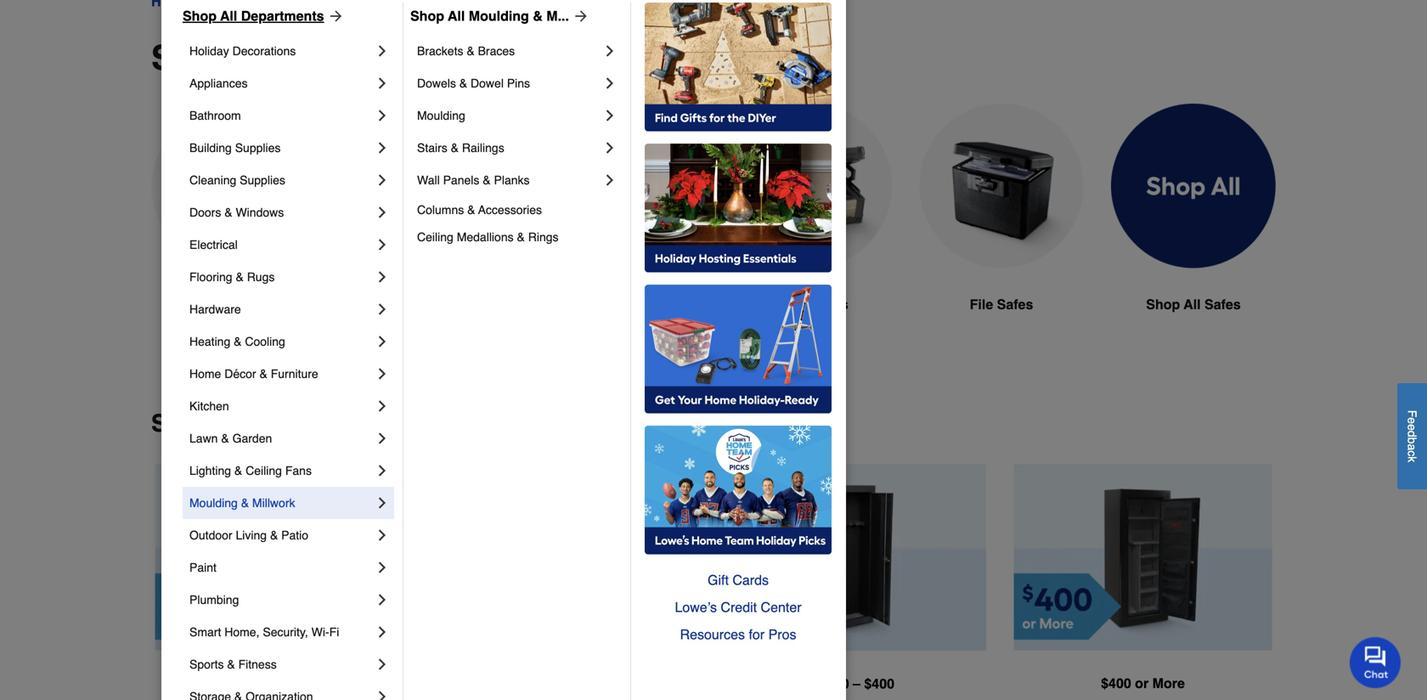 Task type: locate. For each thing, give the bounding box(es) containing it.
file safes link
[[920, 104, 1085, 356]]

building supplies link
[[190, 132, 374, 164]]

dowels & dowel pins link
[[417, 67, 602, 99]]

e
[[1406, 417, 1420, 424], [1406, 424, 1420, 431]]

1 vertical spatial moulding
[[417, 109, 466, 122]]

safes inside 'link'
[[1205, 297, 1241, 312]]

appliances link
[[190, 67, 374, 99]]

$99 or less
[[247, 676, 322, 691]]

cleaning supplies link
[[190, 164, 374, 196]]

shop for shop all moulding & m...
[[411, 8, 445, 24]]

patio
[[281, 529, 309, 542]]

home décor & furniture
[[190, 367, 318, 381]]

home for home décor & furniture
[[190, 367, 221, 381]]

ceiling inside 'ceiling medallions & rings' link
[[417, 230, 454, 244]]

shop up brackets at the top left of the page
[[411, 8, 445, 24]]

lowe's credit center link
[[645, 594, 832, 621]]

lowe's
[[675, 600, 717, 615]]

all inside 'link'
[[1184, 297, 1201, 312]]

ceiling up millwork
[[246, 464, 282, 478]]

smart
[[190, 626, 221, 639]]

& left rings
[[517, 230, 525, 244]]

home décor & furniture link
[[190, 358, 374, 390]]

supplies up windows
[[240, 173, 285, 187]]

safes inside "link"
[[998, 297, 1034, 312]]

safes for gun safes
[[423, 297, 459, 312]]

moulding & millwork
[[190, 496, 295, 510]]

0 horizontal spatial shop
[[183, 8, 217, 24]]

smart home, security, wi-fi
[[190, 626, 339, 639]]

dowel
[[471, 76, 504, 90]]

arrow right image
[[569, 8, 590, 25]]

shop all safes link
[[1112, 104, 1277, 356]]

chevron right image for lawn & garden
[[374, 430, 391, 447]]

0 horizontal spatial all
[[220, 8, 237, 24]]

& down wall panels & planks
[[468, 203, 476, 217]]

paint
[[190, 561, 217, 575]]

2 horizontal spatial all
[[1184, 297, 1201, 312]]

appliances
[[190, 76, 248, 90]]

chat invite button image
[[1351, 637, 1402, 689]]

f
[[1406, 410, 1420, 417]]

stairs & railings link
[[417, 132, 602, 164]]

1 horizontal spatial shop
[[411, 8, 445, 24]]

flooring & rugs link
[[190, 261, 374, 293]]

home inside "link"
[[190, 367, 221, 381]]

a black sentrysafe home safe with the door ajar. image
[[535, 104, 700, 268]]

ceiling
[[417, 230, 454, 244], [246, 464, 282, 478]]

e up the d
[[1406, 417, 1420, 424]]

shop inside shop all departments link
[[183, 8, 217, 24]]

shop for shop safes by price
[[151, 410, 211, 437]]

1 e from the top
[[1406, 417, 1420, 424]]

chevron right image for hardware
[[374, 301, 391, 318]]

c
[[1406, 450, 1420, 456]]

moulding
[[469, 8, 529, 24], [417, 109, 466, 122], [190, 496, 238, 510]]

chevron right image for stairs & railings
[[602, 139, 619, 156]]

building
[[190, 141, 232, 155]]

cards
[[733, 572, 769, 588]]

& left braces
[[467, 44, 475, 58]]

bathroom link
[[190, 99, 374, 132]]

planks
[[494, 173, 530, 187]]

0 vertical spatial supplies
[[235, 141, 281, 155]]

chevron right image for smart home, security, wi-fi
[[374, 624, 391, 641]]

bathroom
[[190, 109, 241, 122]]

cooling
[[245, 335, 285, 348]]

fans
[[285, 464, 312, 478]]

chevron right image for sports & fitness
[[374, 656, 391, 673]]

& left cooling
[[234, 335, 242, 348]]

1 horizontal spatial moulding
[[417, 109, 466, 122]]

find gifts for the diyer. image
[[645, 3, 832, 132]]

a black sentrysafe fireproof safe. image
[[151, 104, 316, 268]]

moulding for moulding & millwork
[[190, 496, 238, 510]]

–
[[853, 676, 861, 692]]

0 vertical spatial moulding
[[469, 8, 529, 24]]

sports & fitness
[[190, 658, 277, 671]]

chevron right image for lighting & ceiling fans
[[374, 462, 391, 479]]

millwork
[[252, 496, 295, 510]]

chest safes link
[[728, 104, 892, 356]]

braces
[[478, 44, 515, 58]]

home safes link
[[535, 104, 700, 356]]

1 vertical spatial shop
[[151, 410, 211, 437]]

ceiling down columns
[[417, 230, 454, 244]]

1 vertical spatial ceiling
[[246, 464, 282, 478]]

gun safes
[[392, 297, 459, 312]]

chevron right image for plumbing
[[374, 592, 391, 609]]

chevron right image for cleaning supplies
[[374, 172, 391, 189]]

plumbing link
[[190, 584, 374, 616]]

garden
[[233, 432, 272, 445]]

moulding up outdoor
[[190, 496, 238, 510]]

chevron right image for outdoor living & patio
[[374, 527, 391, 544]]

living
[[236, 529, 267, 542]]

shop all. image
[[1112, 104, 1277, 269]]

1 vertical spatial supplies
[[240, 173, 285, 187]]

$400 or
[[1102, 676, 1149, 691]]

shop up holiday
[[183, 8, 217, 24]]

shop for shop all safes
[[1147, 297, 1181, 312]]

shop inside shop all moulding & m... link
[[411, 8, 445, 24]]

wall
[[417, 173, 440, 187]]

1 horizontal spatial all
[[448, 8, 465, 24]]

by
[[287, 410, 315, 437]]

paint link
[[190, 552, 374, 584]]

holiday
[[190, 44, 229, 58]]

columns
[[417, 203, 464, 217]]

all for moulding
[[448, 8, 465, 24]]

furniture
[[271, 367, 318, 381]]

& right "lawn"
[[221, 432, 229, 445]]

plumbing
[[190, 593, 239, 607]]

windows
[[236, 206, 284, 219]]

2 horizontal spatial moulding
[[469, 8, 529, 24]]

decorations
[[233, 44, 296, 58]]

safes for fireproof safes
[[247, 297, 284, 312]]

cleaning
[[190, 173, 237, 187]]

moulding down "dowels"
[[417, 109, 466, 122]]

2 shop from the left
[[411, 8, 445, 24]]

safes for shop safes by price
[[217, 410, 281, 437]]

outdoor living & patio
[[190, 529, 309, 542]]

1 horizontal spatial home
[[579, 297, 617, 312]]

heating
[[190, 335, 231, 348]]

chevron right image for appliances
[[374, 75, 391, 92]]

0 vertical spatial ceiling
[[417, 230, 454, 244]]

shop all moulding & m...
[[411, 8, 569, 24]]

electrical link
[[190, 229, 374, 261]]

chevron right image for moulding & millwork
[[374, 495, 391, 512]]

moulding up braces
[[469, 8, 529, 24]]

chevron right image
[[374, 42, 391, 59], [602, 42, 619, 59], [374, 107, 391, 124], [602, 139, 619, 156], [602, 172, 619, 189], [374, 204, 391, 221], [374, 365, 391, 382], [374, 462, 391, 479], [374, 559, 391, 576], [374, 656, 391, 673], [374, 688, 391, 700]]

supplies up cleaning supplies
[[235, 141, 281, 155]]

chevron right image for doors & windows
[[374, 204, 391, 221]]

all
[[220, 8, 237, 24], [448, 8, 465, 24], [1184, 297, 1201, 312]]

f e e d b a c k
[[1406, 410, 1420, 462]]

chevron right image for bathroom
[[374, 107, 391, 124]]

1 horizontal spatial ceiling
[[417, 230, 454, 244]]

1 horizontal spatial shop
[[1147, 297, 1181, 312]]

& left planks
[[483, 173, 491, 187]]

0 vertical spatial shop
[[1147, 297, 1181, 312]]

shop
[[183, 8, 217, 24], [411, 8, 445, 24]]

price
[[322, 410, 380, 437]]

doors & windows link
[[190, 196, 374, 229]]

& right lighting
[[235, 464, 242, 478]]

0 horizontal spatial shop
[[151, 410, 211, 437]]

& left millwork
[[241, 496, 249, 510]]

get your home holiday-ready. image
[[645, 285, 832, 414]]

0 horizontal spatial moulding
[[190, 496, 238, 510]]

safes
[[151, 38, 242, 77], [247, 297, 284, 312], [423, 297, 459, 312], [621, 297, 657, 312], [813, 297, 849, 312], [998, 297, 1034, 312], [1205, 297, 1241, 312], [217, 410, 281, 437]]

0 vertical spatial home
[[579, 297, 617, 312]]

0 horizontal spatial home
[[190, 367, 221, 381]]

moulding inside "link"
[[417, 109, 466, 122]]

resources for pros
[[680, 627, 797, 643]]

moulding & millwork link
[[190, 487, 374, 519]]

décor
[[225, 367, 256, 381]]

supplies inside "link"
[[235, 141, 281, 155]]

e up b
[[1406, 424, 1420, 431]]

0 horizontal spatial ceiling
[[246, 464, 282, 478]]

chest
[[771, 297, 809, 312]]

2 e from the top
[[1406, 424, 1420, 431]]

shop inside 'link'
[[1147, 297, 1181, 312]]

hardware
[[190, 303, 241, 316]]

lighting & ceiling fans link
[[190, 455, 374, 487]]

wall panels & planks
[[417, 173, 530, 187]]

chevron right image for home décor & furniture
[[374, 365, 391, 382]]

chevron right image for moulding
[[602, 107, 619, 124]]

holiday hosting essentials. image
[[645, 144, 832, 273]]

1 shop from the left
[[183, 8, 217, 24]]

safes for chest safes
[[813, 297, 849, 312]]

a
[[1406, 444, 1420, 450]]

panels
[[443, 173, 480, 187]]

supplies
[[235, 141, 281, 155], [240, 173, 285, 187]]

1 vertical spatial home
[[190, 367, 221, 381]]

$400 or more
[[1102, 676, 1186, 691]]

chevron right image
[[374, 75, 391, 92], [602, 75, 619, 92], [602, 107, 619, 124], [374, 139, 391, 156], [374, 172, 391, 189], [374, 236, 391, 253], [374, 269, 391, 286], [374, 301, 391, 318], [374, 333, 391, 350], [374, 398, 391, 415], [374, 430, 391, 447], [374, 495, 391, 512], [374, 527, 391, 544], [374, 592, 391, 609], [374, 624, 391, 641]]

2 vertical spatial moulding
[[190, 496, 238, 510]]



Task type: vqa. For each thing, say whether or not it's contained in the screenshot.
Stairs & Railings's chevron right image
yes



Task type: describe. For each thing, give the bounding box(es) containing it.
lighting & ceiling fans
[[190, 464, 312, 478]]

smart home, security, wi-fi link
[[190, 616, 374, 648]]

chevron right image for holiday decorations
[[374, 42, 391, 59]]

& left the patio
[[270, 529, 278, 542]]

chevron right image for kitchen
[[374, 398, 391, 415]]

or
[[273, 676, 287, 691]]

chest safes
[[771, 297, 849, 312]]

all for safes
[[1184, 297, 1201, 312]]

home safes
[[579, 297, 657, 312]]

shop all departments
[[183, 8, 324, 24]]

columns & accessories
[[417, 203, 542, 217]]

shop all moulding & m... link
[[411, 6, 590, 26]]

pros
[[769, 627, 797, 643]]

hardware link
[[190, 293, 374, 326]]

credit
[[721, 600, 757, 615]]

safes for file safes
[[998, 297, 1034, 312]]

fireproof safes
[[184, 297, 284, 312]]

chevron right image for brackets & braces
[[602, 42, 619, 59]]

doors & windows
[[190, 206, 284, 219]]

ceiling medallions & rings
[[417, 230, 559, 244]]

moulding link
[[417, 99, 602, 132]]

lowe's credit center
[[675, 600, 802, 615]]

brackets & braces
[[417, 44, 515, 58]]

chevron right image for electrical
[[374, 236, 391, 253]]

k
[[1406, 456, 1420, 462]]

ceiling medallions & rings link
[[417, 224, 619, 251]]

lawn
[[190, 432, 218, 445]]

flooring & rugs
[[190, 270, 275, 284]]

fireproof safes link
[[151, 104, 316, 356]]

shop for shop all departments
[[183, 8, 217, 24]]

flooring
[[190, 270, 233, 284]]

heating & cooling link
[[190, 326, 374, 358]]

medallions
[[457, 230, 514, 244]]

chevron right image for paint
[[374, 559, 391, 576]]

chevron right image for wall panels & planks
[[602, 172, 619, 189]]

center
[[761, 600, 802, 615]]

rings
[[528, 230, 559, 244]]

dowels
[[417, 76, 456, 90]]

home,
[[225, 626, 260, 639]]

f e e d b a c k button
[[1398, 383, 1428, 489]]

chevron right image for dowels & dowel pins
[[602, 75, 619, 92]]

& right sports
[[227, 658, 235, 671]]

fitness
[[238, 658, 277, 671]]

columns & accessories link
[[417, 196, 619, 224]]

$99 or less. image
[[155, 464, 414, 651]]

wi-
[[312, 626, 329, 639]]

& left m...
[[533, 8, 543, 24]]

d
[[1406, 431, 1420, 437]]

outdoor
[[190, 529, 233, 542]]

stairs
[[417, 141, 448, 155]]

heating & cooling
[[190, 335, 285, 348]]

supplies for building supplies
[[235, 141, 281, 155]]

gift
[[708, 572, 729, 588]]

& right doors
[[225, 206, 233, 219]]

arrow right image
[[324, 8, 345, 25]]

less
[[291, 676, 322, 691]]

doors
[[190, 206, 221, 219]]

brackets & braces link
[[417, 35, 602, 67]]

stairs & railings
[[417, 141, 505, 155]]

lawn & garden link
[[190, 422, 374, 455]]

ceiling inside lighting & ceiling fans link
[[246, 464, 282, 478]]

gift cards link
[[645, 567, 832, 594]]

& right stairs
[[451, 141, 459, 155]]

resources
[[680, 627, 745, 643]]

& left rugs
[[236, 270, 244, 284]]

sports & fitness link
[[190, 648, 374, 681]]

& right décor
[[260, 367, 268, 381]]

home for home safes
[[579, 297, 617, 312]]

shop safes by price
[[151, 410, 380, 437]]

$400 or more. image
[[1014, 464, 1273, 651]]

a black sentrysafe file safe with a key in the lock and the lid ajar. image
[[920, 104, 1085, 268]]

wall panels & planks link
[[417, 164, 602, 196]]

dowels & dowel pins
[[417, 76, 530, 90]]

fi
[[329, 626, 339, 639]]

lowe's home team holiday picks. image
[[645, 426, 832, 555]]

chevron right image for flooring & rugs
[[374, 269, 391, 286]]

resources for pros link
[[645, 621, 832, 648]]

$100 to $200. image
[[441, 464, 700, 651]]

for
[[749, 627, 765, 643]]

a tall black sports afield gun safe. image
[[343, 104, 508, 269]]

rugs
[[247, 270, 275, 284]]

& left "dowel"
[[460, 76, 468, 90]]

holiday decorations
[[190, 44, 296, 58]]

shop all safes
[[1147, 297, 1241, 312]]

cleaning supplies
[[190, 173, 285, 187]]

supplies for cleaning supplies
[[240, 173, 285, 187]]

holiday decorations link
[[190, 35, 374, 67]]

m...
[[547, 8, 569, 24]]

safes for home safes
[[621, 297, 657, 312]]

outdoor living & patio link
[[190, 519, 374, 552]]

sports
[[190, 658, 224, 671]]

brackets
[[417, 44, 464, 58]]

a black honeywell chest safe with the top open. image
[[728, 104, 892, 269]]

security,
[[263, 626, 308, 639]]

all for departments
[[220, 8, 237, 24]]

lighting
[[190, 464, 231, 478]]

chevron right image for building supplies
[[374, 139, 391, 156]]

chevron right image for heating & cooling
[[374, 333, 391, 350]]

$99
[[247, 676, 270, 691]]

lawn & garden
[[190, 432, 272, 445]]

file
[[970, 297, 994, 312]]

moulding for moulding
[[417, 109, 466, 122]]

file safes
[[970, 297, 1034, 312]]

$200 to $400. image
[[728, 464, 987, 651]]



